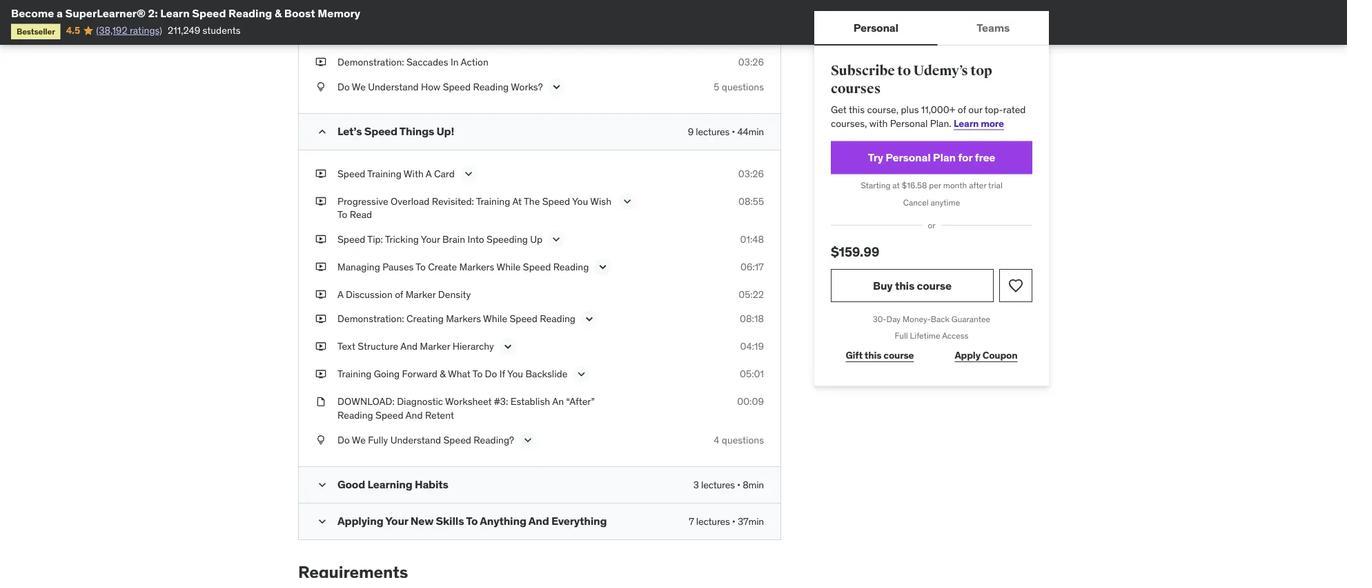 Task type: vqa. For each thing, say whether or not it's contained in the screenshot.
articles on the left top of page
no



Task type: locate. For each thing, give the bounding box(es) containing it.
0 vertical spatial learn
[[160, 6, 190, 20]]

of left the our
[[958, 103, 967, 116]]

4 xsmall image from the top
[[316, 395, 327, 409]]

0 vertical spatial course
[[917, 278, 952, 293]]

0 vertical spatial we
[[352, 80, 366, 93]]

• left 8min
[[737, 479, 741, 491]]

day
[[887, 314, 901, 324]]

speed right 'let's'
[[364, 124, 398, 138]]

do left the fully
[[338, 434, 350, 446]]

3 xsmall image from the top
[[316, 288, 327, 301]]

personal down plus
[[891, 117, 928, 129]]

8 xsmall image from the top
[[316, 368, 327, 381]]

1 we from the top
[[352, 80, 366, 93]]

2 xsmall image from the top
[[316, 80, 327, 93]]

0 horizontal spatial learn
[[160, 6, 190, 20]]

show lecture description image
[[550, 80, 564, 94], [462, 167, 476, 181], [621, 195, 635, 208], [550, 233, 564, 247], [596, 260, 610, 274], [501, 340, 515, 354]]

0 horizontal spatial of
[[395, 288, 403, 301]]

course for buy this course
[[917, 278, 952, 293]]

a
[[57, 6, 63, 20]]

lectures for up!
[[696, 125, 730, 138]]

or
[[928, 220, 936, 231]]

7 xsmall image from the top
[[316, 340, 327, 354]]

works?
[[511, 80, 543, 93]]

& left what
[[440, 368, 446, 381]]

courses
[[831, 80, 881, 97]]

0 vertical spatial questions
[[722, 80, 764, 93]]

try personal plan for free link
[[831, 141, 1033, 174]]

1 vertical spatial personal
[[891, 117, 928, 129]]

show lecture description image for text structure and marker hierarchy
[[501, 340, 515, 354]]

1 vertical spatial a
[[338, 288, 344, 301]]

1 vertical spatial marker
[[420, 340, 450, 353]]

2 vertical spatial personal
[[886, 150, 931, 165]]

0 vertical spatial show lecture description image
[[583, 313, 597, 326]]

1 vertical spatial we
[[352, 434, 366, 446]]

1 vertical spatial learn
[[954, 117, 979, 129]]

this up courses,
[[849, 103, 865, 116]]

0 vertical spatial while
[[497, 261, 521, 273]]

and inside "download: diagnostic worksheet #3: establish an "after" reading speed and retent"
[[406, 409, 423, 422]]

1 horizontal spatial your
[[421, 233, 440, 245]]

1 xsmall image from the top
[[316, 55, 327, 69]]

• for up!
[[732, 125, 736, 138]]

a left discussion
[[338, 288, 344, 301]]

4 questions
[[714, 434, 764, 446]]

0 horizontal spatial course
[[884, 349, 915, 362]]

1 demonstration: from the top
[[338, 56, 404, 68]]

up
[[530, 233, 543, 245]]

questions right 5 at the right of page
[[722, 80, 764, 93]]

we for understand
[[352, 80, 366, 93]]

understand down 'demonstration: saccades in action'
[[368, 80, 419, 93]]

saccades for in
[[407, 56, 449, 68]]

0 vertical spatial lectures
[[696, 125, 730, 138]]

coupon
[[983, 349, 1018, 362]]

1 vertical spatial saccades
[[407, 56, 449, 68]]

1 vertical spatial lectures
[[702, 479, 735, 491]]

of inside get this course, plus 11,000+ of our top-rated courses, with personal plan.
[[958, 103, 967, 116]]

1 vertical spatial &
[[440, 368, 446, 381]]

1 horizontal spatial learn
[[954, 117, 979, 129]]

$16.58
[[902, 180, 928, 191]]

you inside progressive overload revisited: training at the speed you wish to read
[[572, 195, 588, 207]]

questions for 5 questions
[[722, 80, 764, 93]]

small image for let's
[[316, 125, 329, 139]]

new
[[411, 514, 434, 528]]

back
[[931, 314, 950, 324]]

show lecture description image for do we understand how speed reading works?
[[550, 80, 564, 94]]

1 vertical spatial •
[[737, 479, 741, 491]]

xsmall image for training going forward & what to do if you backslide
[[316, 368, 327, 381]]

0 vertical spatial saccades
[[365, 0, 407, 13]]

do we fully understand speed reading?
[[338, 434, 514, 446]]

0 vertical spatial do
[[338, 80, 350, 93]]

1 vertical spatial of
[[395, 288, 403, 301]]

we left the fully
[[352, 434, 366, 446]]

0 vertical spatial this
[[849, 103, 865, 116]]

marker down creating
[[420, 340, 450, 353]]

• left 37min on the bottom
[[733, 515, 736, 528]]

0 horizontal spatial you
[[507, 368, 523, 381]]

text structure and marker hierarchy
[[338, 340, 494, 353]]

0 vertical spatial marker
[[406, 288, 436, 301]]

demonstration: saccades in action
[[338, 56, 489, 68]]

00:09
[[738, 396, 764, 408]]

xsmall image
[[316, 0, 327, 14], [316, 167, 327, 180], [316, 195, 327, 208], [316, 233, 327, 246], [316, 260, 327, 274], [316, 313, 327, 326], [316, 340, 327, 354], [316, 368, 327, 381]]

xsmall image for progressive overload revisited: training at the speed you wish to read
[[316, 195, 327, 208]]

1 horizontal spatial of
[[958, 103, 967, 116]]

markers down into
[[460, 261, 495, 273]]

7
[[689, 515, 694, 528]]

course inside the gift this course link
[[884, 349, 915, 362]]

•
[[732, 125, 736, 138], [737, 479, 741, 491], [733, 515, 736, 528]]

good
[[338, 478, 365, 492]]

show lecture description image for progressive overload revisited: training at the speed you wish to read
[[621, 195, 635, 208]]

3 xsmall image from the top
[[316, 195, 327, 208]]

saccades up how
[[407, 56, 449, 68]]

speed training with a card
[[338, 167, 455, 180]]

learn down the our
[[954, 117, 979, 129]]

2 questions from the top
[[722, 434, 764, 446]]

1 horizontal spatial &
[[440, 368, 446, 381]]

small image
[[316, 125, 329, 139], [316, 515, 329, 529]]

show lecture description image for speed training with a card
[[462, 167, 476, 181]]

while up hierarchy
[[483, 313, 508, 325]]

show lecture description image right up
[[550, 233, 564, 247]]

do left if
[[485, 368, 497, 381]]

1 vertical spatial this
[[896, 278, 915, 293]]

we up 'let's'
[[352, 80, 366, 93]]

211,249
[[168, 24, 200, 37]]

while down speeding
[[497, 261, 521, 273]]

demonstration: down memory
[[338, 56, 404, 68]]

course up the back in the right of the page
[[917, 278, 952, 293]]

2 03:26 from the top
[[739, 167, 764, 180]]

to
[[338, 208, 348, 221], [416, 261, 426, 273], [473, 368, 483, 381], [466, 514, 478, 528]]

small image left 'let's'
[[316, 125, 329, 139]]

2 vertical spatial this
[[865, 349, 882, 362]]

anytime
[[931, 197, 961, 208]]

0 vertical spatial &
[[275, 6, 282, 20]]

you left wish
[[572, 195, 588, 207]]

speed down in
[[443, 80, 471, 93]]

structure
[[358, 340, 399, 353]]

this right gift
[[865, 349, 882, 362]]

1 horizontal spatial you
[[572, 195, 588, 207]]

and down diagnostic
[[406, 409, 423, 422]]

this for gift
[[865, 349, 882, 362]]

personal inside get this course, plus 11,000+ of our top-rated courses, with personal plan.
[[891, 117, 928, 129]]

training left at
[[476, 195, 511, 207]]

7 lectures • 37min
[[689, 515, 764, 528]]

card
[[434, 167, 455, 180]]

saccades right the "using"
[[365, 0, 407, 13]]

tab list
[[815, 11, 1050, 46]]

subscribe to udemy's top courses
[[831, 62, 993, 97]]

2 small image from the top
[[316, 515, 329, 529]]

personal up $16.58
[[886, 150, 931, 165]]

1 horizontal spatial a
[[426, 167, 432, 180]]

markers down density
[[446, 313, 481, 325]]

anything
[[480, 514, 527, 528]]

2 vertical spatial •
[[733, 515, 736, 528]]

& left boost
[[275, 6, 282, 20]]

to inside progressive overload revisited: training at the speed you wish to read
[[338, 208, 348, 221]]

show lecture description image for do we fully understand speed reading?
[[521, 433, 535, 447]]

to right what
[[473, 368, 483, 381]]

show lecture description image
[[583, 313, 597, 326], [575, 368, 589, 382], [521, 433, 535, 447]]

2 vertical spatial do
[[338, 434, 350, 446]]

show lecture description image down wish
[[596, 260, 610, 274]]

this
[[849, 103, 865, 116], [896, 278, 915, 293], [865, 349, 882, 362]]

$159.99
[[831, 243, 880, 260]]

1 vertical spatial show lecture description image
[[575, 368, 589, 382]]

03:26 up 5 questions
[[739, 56, 764, 68]]

0 horizontal spatial &
[[275, 6, 282, 20]]

1 vertical spatial questions
[[722, 434, 764, 446]]

4 xsmall image from the top
[[316, 233, 327, 246]]

2 vertical spatial show lecture description image
[[521, 433, 535, 447]]

forward
[[402, 368, 438, 381]]

0 horizontal spatial your
[[386, 514, 408, 528]]

&
[[275, 6, 282, 20], [440, 368, 446, 381]]

money-
[[903, 314, 931, 324]]

questions right 4
[[722, 434, 764, 446]]

3 lectures • 8min
[[694, 479, 764, 491]]

speed down download:
[[376, 409, 404, 422]]

0 vertical spatial small image
[[316, 125, 329, 139]]

0 horizontal spatial a
[[338, 288, 344, 301]]

1 horizontal spatial course
[[917, 278, 952, 293]]

2 demonstration: from the top
[[338, 313, 404, 325]]

of down pauses
[[395, 288, 403, 301]]

brain
[[443, 233, 465, 245]]

tab list containing personal
[[815, 11, 1050, 46]]

xsmall image
[[316, 55, 327, 69], [316, 80, 327, 93], [316, 288, 327, 301], [316, 395, 327, 409], [316, 433, 327, 447]]

2 xsmall image from the top
[[316, 167, 327, 180]]

memory
[[318, 6, 361, 20]]

in
[[451, 56, 459, 68]]

lectures right 3
[[702, 479, 735, 491]]

6 xsmall image from the top
[[316, 313, 327, 326]]

small image
[[316, 478, 329, 492]]

5
[[714, 80, 720, 93]]

questions
[[722, 80, 764, 93], [722, 434, 764, 446]]

you right if
[[507, 368, 523, 381]]

a right with
[[426, 167, 432, 180]]

course down full
[[884, 349, 915, 362]]

do for do we fully understand speed reading?
[[338, 434, 350, 446]]

your left brain
[[421, 233, 440, 245]]

8min
[[743, 479, 764, 491]]

1 small image from the top
[[316, 125, 329, 139]]

marker
[[406, 288, 436, 301], [420, 340, 450, 353]]

0 vertical spatial demonstration:
[[338, 56, 404, 68]]

marker up creating
[[406, 288, 436, 301]]

demonstration: down discussion
[[338, 313, 404, 325]]

demonstration: for demonstration: creating markers while speed reading
[[338, 313, 404, 325]]

to
[[898, 62, 911, 79]]

the
[[524, 195, 540, 207]]

1 xsmall image from the top
[[316, 0, 327, 14]]

03:26 up the 08:55
[[739, 167, 764, 180]]

learn up 211,249
[[160, 6, 190, 20]]

try
[[868, 150, 884, 165]]

lectures right the 7
[[697, 515, 730, 528]]

show lecture description image right works?
[[550, 80, 564, 94]]

habits
[[415, 478, 449, 492]]

teams button
[[938, 11, 1050, 44]]

training down text
[[338, 368, 372, 381]]

0 vertical spatial personal
[[854, 20, 899, 34]]

0 vertical spatial of
[[958, 103, 967, 116]]

• left 44min
[[732, 125, 736, 138]]

5 xsmall image from the top
[[316, 433, 327, 447]]

1 vertical spatial small image
[[316, 515, 329, 529]]

2 we from the top
[[352, 434, 366, 446]]

personal button
[[815, 11, 938, 44]]

1 questions from the top
[[722, 80, 764, 93]]

training left with
[[368, 167, 402, 180]]

4
[[714, 434, 720, 446]]

lectures right 9
[[696, 125, 730, 138]]

learn more link
[[954, 117, 1005, 129]]

course
[[917, 278, 952, 293], [884, 349, 915, 362]]

personal up subscribe on the right of page
[[854, 20, 899, 34]]

while
[[497, 261, 521, 273], [483, 313, 508, 325]]

small image down small image
[[316, 515, 329, 529]]

course for gift this course
[[884, 349, 915, 362]]

speed right the
[[543, 195, 570, 207]]

30-day money-back guarantee full lifetime access
[[873, 314, 991, 342]]

starting
[[861, 180, 891, 191]]

demonstration: creating markers while speed reading
[[338, 313, 576, 325]]

1 vertical spatial course
[[884, 349, 915, 362]]

5 xsmall image from the top
[[316, 260, 327, 274]]

rated
[[1004, 103, 1026, 116]]

1 vertical spatial demonstration:
[[338, 313, 404, 325]]

this inside get this course, plus 11,000+ of our top-rated courses, with personal plan.
[[849, 103, 865, 116]]

this inside button
[[896, 278, 915, 293]]

learn more
[[954, 117, 1005, 129]]

using saccades across various devices and media
[[338, 0, 557, 13]]

0 vertical spatial •
[[732, 125, 736, 138]]

this for buy
[[896, 278, 915, 293]]

1 vertical spatial you
[[507, 368, 523, 381]]

1 vertical spatial while
[[483, 313, 508, 325]]

2 vertical spatial lectures
[[697, 515, 730, 528]]

markers
[[460, 261, 495, 273], [446, 313, 481, 325]]

this right buy
[[896, 278, 915, 293]]

up!
[[437, 124, 454, 138]]

0 vertical spatial you
[[572, 195, 588, 207]]

and
[[511, 0, 528, 13], [401, 340, 418, 353], [406, 409, 423, 422], [529, 514, 549, 528]]

1 vertical spatial training
[[476, 195, 511, 207]]

ratings)
[[130, 24, 162, 37]]

your left new
[[386, 514, 408, 528]]

cancel
[[904, 197, 929, 208]]

to left read
[[338, 208, 348, 221]]

more
[[981, 117, 1005, 129]]

1 vertical spatial do
[[485, 368, 497, 381]]

• for skills
[[733, 515, 736, 528]]

1 vertical spatial 03:26
[[739, 167, 764, 180]]

0 vertical spatial 03:26
[[739, 56, 764, 68]]

show lecture description image right card
[[462, 167, 476, 181]]

things
[[400, 124, 434, 138]]

2:
[[148, 6, 158, 20]]

course inside buy this course button
[[917, 278, 952, 293]]

show lecture description image up if
[[501, 340, 515, 354]]

understand down retent
[[391, 434, 441, 446]]

media
[[530, 0, 557, 13]]

training
[[368, 167, 402, 180], [476, 195, 511, 207], [338, 368, 372, 381]]

create
[[428, 261, 457, 273]]

11,000+
[[922, 103, 956, 116]]

0 vertical spatial a
[[426, 167, 432, 180]]

show lecture description image right wish
[[621, 195, 635, 208]]

0 vertical spatial your
[[421, 233, 440, 245]]

do up 'let's'
[[338, 80, 350, 93]]

xsmall image for speed tip: tricking your brain into speeding up
[[316, 233, 327, 246]]



Task type: describe. For each thing, give the bounding box(es) containing it.
plan
[[933, 150, 956, 165]]

gift this course
[[846, 349, 915, 362]]

speed up backslide
[[510, 313, 538, 325]]

good learning habits
[[338, 478, 449, 492]]

and left the media
[[511, 0, 528, 13]]

our
[[969, 103, 983, 116]]

1 vertical spatial understand
[[391, 434, 441, 446]]

0 vertical spatial markers
[[460, 261, 495, 273]]

across
[[409, 0, 438, 13]]

let's
[[338, 124, 362, 138]]

worksheet
[[445, 396, 492, 408]]

1 vertical spatial markers
[[446, 313, 481, 325]]

05:22
[[739, 288, 764, 301]]

an
[[553, 396, 564, 408]]

boost
[[284, 6, 315, 20]]

2 vertical spatial training
[[338, 368, 372, 381]]

04:19
[[741, 340, 764, 353]]

xsmall image for a discussion of marker density
[[316, 288, 327, 301]]

demonstration: for demonstration: saccades in action
[[338, 56, 404, 68]]

#3:
[[494, 396, 508, 408]]

apply coupon button
[[940, 342, 1033, 370]]

managing
[[338, 261, 380, 273]]

xsmall image for managing pauses to create markers while speed reading
[[316, 260, 327, 274]]

do for do we understand how speed reading works?
[[338, 80, 350, 93]]

reading inside "download: diagnostic worksheet #3: establish an "after" reading speed and retent"
[[338, 409, 373, 422]]

become a superlearner® 2: learn speed reading & boost memory
[[11, 6, 361, 20]]

lectures for skills
[[697, 515, 730, 528]]

let's speed things up!
[[338, 124, 454, 138]]

download:
[[338, 396, 395, 408]]

(38,192
[[96, 24, 127, 37]]

we for fully
[[352, 434, 366, 446]]

top
[[971, 62, 993, 79]]

buy
[[873, 278, 893, 293]]

creating
[[407, 313, 444, 325]]

4.5
[[66, 24, 80, 37]]

and right anything
[[529, 514, 549, 528]]

37min
[[738, 515, 764, 528]]

44min
[[738, 125, 764, 138]]

9
[[688, 125, 694, 138]]

action
[[461, 56, 489, 68]]

show lecture description image for managing pauses to create markers while speed reading
[[596, 260, 610, 274]]

and up forward
[[401, 340, 418, 353]]

lifetime
[[911, 331, 941, 342]]

to right skills
[[466, 514, 478, 528]]

teams
[[977, 20, 1010, 34]]

to left create at the top
[[416, 261, 426, 273]]

wishlist image
[[1008, 277, 1025, 294]]

06:17
[[741, 261, 764, 273]]

saccades for across
[[365, 0, 407, 13]]

1 03:26 from the top
[[739, 56, 764, 68]]

tricking
[[385, 233, 419, 245]]

if
[[500, 368, 505, 381]]

marker for hierarchy
[[420, 340, 450, 353]]

1 vertical spatial your
[[386, 514, 408, 528]]

buy this course
[[873, 278, 952, 293]]

xsmall image for demonstration: saccades in action
[[316, 55, 327, 69]]

at
[[893, 180, 900, 191]]

personal inside button
[[854, 20, 899, 34]]

progressive
[[338, 195, 389, 207]]

full
[[895, 331, 909, 342]]

bestseller
[[17, 26, 55, 37]]

for
[[959, 150, 973, 165]]

become
[[11, 6, 54, 20]]

0 vertical spatial training
[[368, 167, 402, 180]]

access
[[943, 331, 969, 342]]

speed up the 211,249 students
[[192, 6, 226, 20]]

establish
[[511, 396, 550, 408]]

progressive overload revisited: training at the speed you wish to read
[[338, 195, 612, 221]]

small image for applying
[[316, 515, 329, 529]]

speed down up
[[523, 261, 551, 273]]

speed inside progressive overload revisited: training at the speed you wish to read
[[543, 195, 570, 207]]

using
[[338, 0, 362, 13]]

marker for density
[[406, 288, 436, 301]]

courses,
[[831, 117, 868, 129]]

xsmall image for text structure and marker hierarchy
[[316, 340, 327, 354]]

into
[[468, 233, 485, 245]]

training inside progressive overload revisited: training at the speed you wish to read
[[476, 195, 511, 207]]

guarantee
[[952, 314, 991, 324]]

plus
[[901, 103, 919, 116]]

08:18
[[740, 313, 764, 325]]

superlearner®
[[65, 6, 146, 20]]

trial
[[989, 180, 1003, 191]]

show lecture description image for demonstration: creating markers while speed reading
[[583, 313, 597, 326]]

pauses
[[383, 261, 414, 273]]

apply
[[955, 349, 981, 362]]

download: diagnostic worksheet #3: establish an "after" reading speed and retent
[[338, 396, 595, 422]]

per
[[930, 180, 942, 191]]

get this course, plus 11,000+ of our top-rated courses, with personal plan.
[[831, 103, 1026, 129]]

this for get
[[849, 103, 865, 116]]

revisited:
[[432, 195, 474, 207]]

speed inside "download: diagnostic worksheet #3: establish an "after" reading speed and retent"
[[376, 409, 404, 422]]

free
[[975, 150, 996, 165]]

course,
[[868, 103, 899, 116]]

managing pauses to create markers while speed reading
[[338, 261, 589, 273]]

with
[[404, 167, 424, 180]]

gift this course link
[[831, 342, 929, 370]]

show lecture description image for speed tip: tricking your brain into speeding up
[[550, 233, 564, 247]]

apply coupon
[[955, 349, 1018, 362]]

devices
[[474, 0, 509, 13]]

get
[[831, 103, 847, 116]]

text
[[338, 340, 356, 353]]

0 vertical spatial understand
[[368, 80, 419, 93]]

xsmall image for demonstration: creating markers while speed reading
[[316, 313, 327, 326]]

show lecture description image for training going forward & what to do if you backslide
[[575, 368, 589, 382]]

xsmall image for download: diagnostic worksheet #3: establish an "after" reading speed and retent
[[316, 395, 327, 409]]

wish
[[591, 195, 612, 207]]

xsmall image for speed training with a card
[[316, 167, 327, 180]]

5 questions
[[714, 80, 764, 93]]

starting at $16.58 per month after trial cancel anytime
[[861, 180, 1003, 208]]

try personal plan for free
[[868, 150, 996, 165]]

speed left tip:
[[338, 233, 366, 245]]

questions for 4 questions
[[722, 434, 764, 446]]

speed down retent
[[444, 434, 472, 446]]

211,249 students
[[168, 24, 241, 37]]

going
[[374, 368, 400, 381]]

fully
[[368, 434, 388, 446]]

how
[[421, 80, 441, 93]]

a discussion of marker density
[[338, 288, 471, 301]]

speed up the progressive
[[338, 167, 366, 180]]



